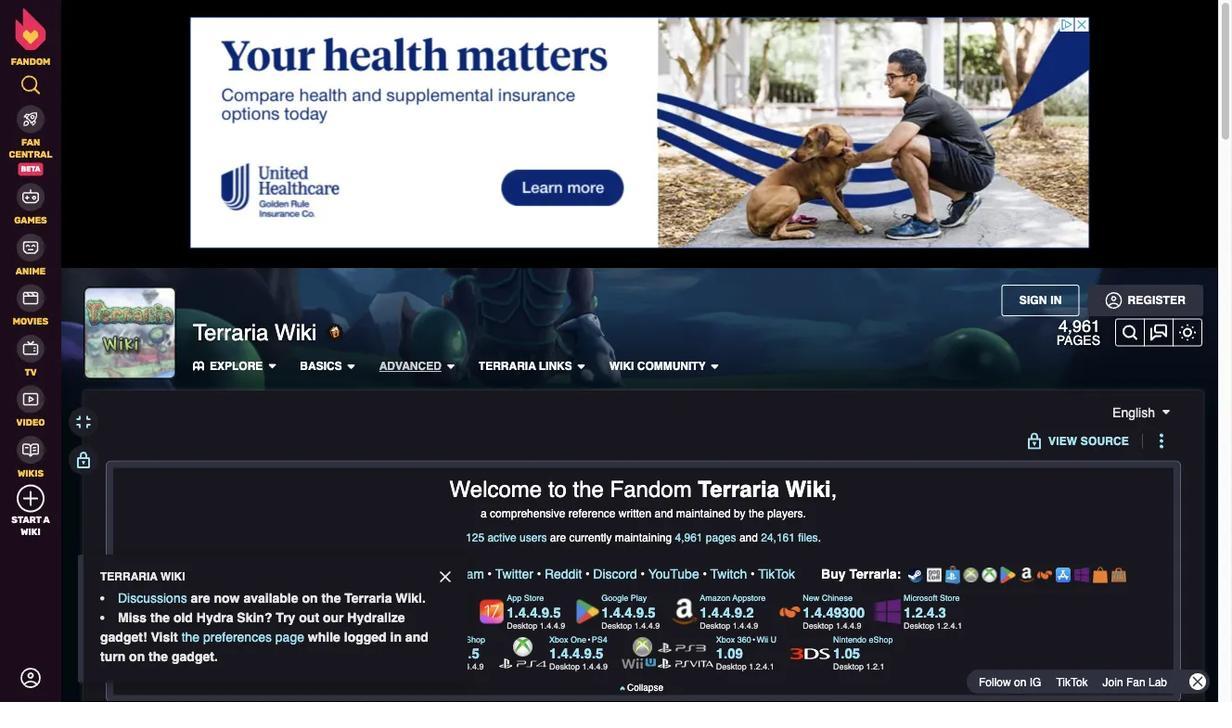 Task type: locate. For each thing, give the bounding box(es) containing it.
desktop
[[507, 621, 538, 631], [602, 621, 633, 631], [700, 621, 731, 631], [803, 621, 834, 631], [904, 621, 935, 631], [426, 662, 456, 672], [550, 662, 580, 672], [716, 662, 747, 672], [834, 662, 864, 672]]

1.4.49300
[[803, 605, 865, 621]]

on inside while logged in and turn on the gadget.
[[129, 649, 145, 664]]

wiki community
[[610, 360, 706, 373]]

0 horizontal spatial nintendo
[[426, 635, 459, 645]]

wiki.
[[396, 591, 426, 606]]

2 vertical spatial on
[[1015, 676, 1027, 689]]

are down the 'official links:'
[[191, 591, 210, 606]]

2 nintendo from the left
[[834, 635, 867, 645]]

1.2.4.1 down wii
[[749, 662, 775, 672]]

desktop inside amazon appstore 1.4.4.9.2 desktop 1.4.4.9
[[700, 621, 731, 631]]

tiny image up welcome
[[489, 460, 500, 471]]

1 horizontal spatial store
[[941, 594, 961, 604]]

and right in
[[406, 630, 429, 645]]

nintendo eshop link down version
[[426, 635, 486, 645]]

eshop down ios & ipados image
[[461, 635, 486, 645]]

video
[[16, 417, 45, 428]]

• inside xbox one • ps4 1.4.4.9.5 desktop 1.4.4.9
[[588, 635, 591, 645]]

fandom
[[11, 56, 50, 67]]

1.4.4.9 for new chinese 1.4.49300 desktop 1.4.4.9
[[836, 621, 862, 631]]

0 vertical spatial fan
[[21, 137, 40, 148]]

nintendo switch image
[[399, 642, 423, 666]]

1.4.49300 link
[[803, 605, 865, 621]]

and
[[655, 507, 674, 520], [740, 532, 758, 545], [406, 630, 429, 645]]

1.4.4.9 inside nintendo eshop 1.4.4.9.5 desktop 1.4.4.9
[[459, 662, 484, 672]]

and inside welcome to the fandom terraria wiki , a comprehensive reference written and maintained by the players.
[[655, 507, 674, 520]]

amazon appstore link
[[700, 594, 766, 604]]

1.4.4.9 up 360
[[733, 621, 759, 631]]

0 horizontal spatial are
[[191, 591, 210, 606]]

0 horizontal spatial fan
[[21, 137, 40, 148]]

desktop right nintendo switch image
[[426, 662, 456, 672]]

the inside miss the old hydra skin? try out our hydralize gadget! visit
[[150, 610, 170, 625]]

windows image
[[323, 600, 347, 624]]

fan left the lab
[[1127, 676, 1146, 689]]

• inside steam • gog.com 1.4.4.9 latest version
[[424, 593, 427, 603]]

tiny image
[[267, 361, 278, 372], [576, 361, 587, 372], [710, 361, 721, 372], [1161, 407, 1173, 418], [489, 491, 500, 502], [489, 521, 500, 532]]

the down visit
[[149, 649, 168, 664]]

movies
[[13, 316, 48, 327]]

xbox left one
[[550, 635, 569, 645]]

desktop up xbox one icon
[[507, 621, 538, 631]]

0 vertical spatial and
[[655, 507, 674, 520]]

1.2.4.1 down microsoft store link
[[937, 621, 963, 631]]

maintained
[[677, 507, 731, 520]]

eshop inside nintendo eshop 1.4.4.9.5 desktop 1.4.4.9
[[461, 635, 486, 645]]

1 nintendo eshop link from the left
[[426, 635, 486, 645]]

ps4
[[592, 635, 608, 645]]

1.4.4.9 up xbox 360 image
[[635, 621, 660, 631]]

nintendo eshop 1.4.4.9.5 desktop 1.4.4.9
[[426, 635, 486, 672]]

fan
[[21, 137, 40, 148], [1127, 676, 1146, 689]]

1.05
[[834, 646, 861, 662]]

125 active users link
[[466, 532, 547, 545]]

xbox one link
[[550, 635, 587, 645]]

terraria left links
[[479, 360, 536, 373]]

1 vertical spatial on
[[129, 649, 145, 664]]

register link
[[1088, 285, 1204, 317]]

0 horizontal spatial store
[[524, 594, 544, 604]]

join fan lab link
[[1096, 672, 1175, 693]]

1.4.4.9.5 link down 'google play' link
[[602, 605, 656, 621]]

basics
[[300, 360, 342, 373]]

on down gadget!
[[129, 649, 145, 664]]

nintendo inside nintendo eshop 1.4.4.9.5 desktop 1.4.4.9
[[426, 635, 459, 645]]

1 horizontal spatial nintendo eshop link
[[834, 635, 894, 645]]

a up 125 active
[[481, 507, 487, 520]]

playstation 4: playstation store image
[[946, 566, 961, 585]]

1.4.4.9.5 link
[[507, 605, 561, 621], [602, 605, 656, 621], [426, 646, 480, 662], [550, 646, 604, 662]]

4,961 pages
[[1057, 317, 1101, 348]]

tiny image down comprehensive
[[489, 521, 500, 532]]

nintendo 3ds, wii u, & nintendo switch: nintendo eshop uk & ir image
[[1112, 569, 1127, 583]]

1.4.4.9 down ps4 link
[[583, 662, 608, 672]]

terraria wiki up 'discussions'
[[100, 571, 185, 584]]

on left ig on the right
[[1015, 676, 1027, 689]]

store
[[524, 594, 544, 604], [941, 594, 961, 604]]

0 horizontal spatial a
[[43, 515, 50, 526]]

0 horizontal spatial •
[[424, 593, 427, 603]]

tiktok link right ig on the right
[[1049, 672, 1096, 693]]

register
[[1128, 294, 1186, 307]]

logged
[[344, 630, 387, 645]]

the up gadget.
[[182, 630, 200, 645]]

terraria wiki up explore
[[193, 320, 317, 345]]

latest
[[398, 621, 421, 631]]

1.4.4.9 inside app store 1.4.4.9.5 desktop 1.4.4.9
[[540, 621, 566, 631]]

miss
[[118, 610, 147, 625]]

official
[[161, 567, 205, 582]]

1 horizontal spatial 1.2.4.1
[[937, 621, 963, 631]]

0 horizontal spatial nintendo eshop link
[[426, 635, 486, 645]]

data ids
[[347, 550, 398, 565]]

• for 1.09
[[753, 635, 756, 645]]

nintendo inside nintendo eshop 1.05 desktop 1.2.1
[[834, 635, 867, 645]]

1 vertical spatial tiktok link
[[1049, 672, 1096, 693]]

0 horizontal spatial on
[[129, 649, 145, 664]]

youtube
[[649, 567, 700, 582]]

wiki left community
[[610, 360, 634, 373]]

desktop down new
[[803, 621, 834, 631]]

nintendo up 1.05 link
[[834, 635, 867, 645]]

1.4.4.9 left playstation 4 image
[[459, 662, 484, 672]]

desktop inside nintendo eshop 1.4.4.9.5 desktop 1.4.4.9
[[426, 662, 456, 672]]

1 horizontal spatial are
[[550, 532, 566, 545]]

users
[[520, 532, 547, 545]]

on up out
[[302, 591, 318, 606]]

data ids link
[[339, 542, 497, 573]]

discord link
[[593, 567, 638, 582]]

1.4.4.9 inside the google play 1.4.4.9.5 desktop 1.4.4.9
[[635, 621, 660, 631]]

xbox inside xbox one • ps4 1.4.4.9.5 desktop 1.4.4.9
[[550, 635, 569, 645]]

1.4.4.9 up 1.05
[[836, 621, 862, 631]]

• left wii
[[753, 635, 756, 645]]

1 horizontal spatial and
[[655, 507, 674, 520]]

new chinese image
[[780, 607, 801, 618]]

view source link
[[1016, 425, 1141, 458]]

tiny image up comprehensive
[[489, 491, 500, 502]]

1.4.4.9.5 link down version
[[426, 646, 480, 662]]

1 vertical spatial and
[[740, 532, 758, 545]]

wiki inside terraria wiki link
[[275, 320, 317, 345]]

visit
[[151, 630, 178, 645]]

are right users
[[550, 532, 566, 545]]

terraria up by
[[698, 477, 780, 502]]

playstation 3 image
[[659, 643, 706, 653]]

xbox inside xbox 360 • wii u 1.09 desktop 1.2.4.1
[[716, 635, 736, 645]]

1.4.4.9.5 for nintendo eshop 1.4.4.9.5 desktop 1.4.4.9
[[426, 646, 480, 662]]

1 nintendo from the left
[[426, 635, 459, 645]]

• right steam link
[[424, 593, 427, 603]]

1.2.4.1 inside 'microsoft store 1.2.4.3 desktop 1.2.4.1'
[[937, 621, 963, 631]]

view source image
[[75, 452, 92, 469]]

new chinese link
[[803, 594, 853, 604]]

1.4.4.9 inside new chinese 1.4.49300 desktop 1.4.4.9
[[836, 621, 862, 631]]

1 xbox from the left
[[550, 635, 569, 645]]

1.2.4.3 link
[[904, 605, 947, 621]]

1 vertical spatial terraria wiki
[[100, 571, 185, 584]]

macos image
[[350, 600, 374, 624]]

store right app
[[524, 594, 544, 604]]

1 vertical spatial are
[[191, 591, 210, 606]]

combat
[[347, 458, 393, 473]]

desktop: steam image
[[909, 568, 924, 583]]

1 horizontal spatial fan
[[1127, 676, 1146, 689]]

store inside app store 1.4.4.9.5 desktop 1.4.4.9
[[524, 594, 544, 604]]

1.4.4.9.5 down 'google play' link
[[602, 605, 656, 621]]

terraria wiki image
[[84, 287, 176, 380]]

store down the playstation 4: playstation store 'icon'
[[941, 594, 961, 604]]

0 horizontal spatial tiktok link
[[759, 567, 796, 582]]

1.4.4.9.5 inside the google play 1.4.4.9.5 desktop 1.4.4.9
[[602, 605, 656, 621]]

desktop up xbox 360 link at the bottom of page
[[700, 621, 731, 631]]

wii
[[757, 635, 769, 645]]

eshop up 1.2.1
[[869, 635, 894, 645]]

0 vertical spatial tiktok
[[759, 567, 796, 582]]

nintendo eshop link
[[426, 635, 486, 645], [834, 635, 894, 645]]

fan up central
[[21, 137, 40, 148]]

360
[[738, 635, 752, 645]]

lab
[[1149, 676, 1168, 689]]

expand image
[[75, 414, 92, 431]]

collapse
[[628, 683, 664, 693]]

and down 'fandom'
[[655, 507, 674, 520]]

0 horizontal spatial 1.2.4.1
[[749, 662, 775, 672]]

1.4.4.9.5 inside nintendo eshop 1.4.4.9.5 desktop 1.4.4.9
[[426, 646, 480, 662]]

desktop inside xbox 360 • wii u 1.09 desktop 1.2.4.1
[[716, 662, 747, 672]]

fan inside join fan lab link
[[1127, 676, 1146, 689]]

1 horizontal spatial a
[[481, 507, 487, 520]]

the up visit
[[150, 610, 170, 625]]

explore
[[210, 360, 263, 373]]

and down by
[[740, 532, 758, 545]]

wiki community link
[[610, 360, 706, 374]]

xbox one image
[[513, 638, 533, 657]]

google play link
[[602, 594, 647, 604]]

desktop for microsoft store 1.2.4.3 desktop 1.2.4.1
[[904, 621, 935, 631]]

tiny image right english
[[1161, 407, 1173, 418]]

windows phone image
[[876, 600, 902, 625]]

a right start
[[43, 515, 50, 526]]

wiki up 'basics' link
[[275, 320, 317, 345]]

1.4.4.9.5 link down app store link
[[507, 605, 561, 621]]

store inside 'microsoft store 1.2.4.3 desktop 1.2.4.1'
[[941, 594, 961, 604]]

0 vertical spatial are
[[550, 532, 566, 545]]

wiki up discussions link
[[161, 571, 185, 584]]

1.4.4.9 inside amazon appstore 1.4.4.9.2 desktop 1.4.4.9
[[733, 621, 759, 631]]

desktop inside the google play 1.4.4.9.5 desktop 1.4.4.9
[[602, 621, 633, 631]]

1 vertical spatial 1.2.4.1
[[749, 662, 775, 672]]

tiktok
[[759, 567, 796, 582], [1057, 676, 1089, 689]]

search [ctrl-option-f] image
[[20, 75, 41, 95]]

1 horizontal spatial xbox
[[716, 635, 736, 645]]

explore link
[[193, 359, 263, 373]]

desktop down xbox one link at the bottom left of page
[[550, 662, 580, 672]]

• inside xbox 360 • wii u 1.09 desktop 1.2.4.1
[[753, 635, 756, 645]]

fandom navigation element
[[0, 8, 61, 538]]

desktop for nintendo eshop 1.4.4.9.5 desktop 1.4.4.9
[[426, 662, 456, 672]]

desktop down xbox 360 link at the bottom of page
[[716, 662, 747, 672]]

1 horizontal spatial tiktok
[[1057, 676, 1089, 689]]

desktop for nintendo eshop 1.05 desktop 1.2.1
[[834, 662, 864, 672]]

terraria wiki link
[[193, 319, 317, 347]]

0 horizontal spatial xbox
[[550, 635, 569, 645]]

pages
[[1057, 333, 1101, 348]]

movies link
[[0, 283, 61, 328]]

2 xbox from the left
[[716, 635, 736, 645]]

1 horizontal spatial eshop
[[869, 635, 894, 645]]

0 horizontal spatial and
[[406, 630, 429, 645]]

terraria
[[193, 320, 269, 345], [479, 360, 536, 373], [698, 477, 780, 502], [100, 571, 158, 584], [345, 591, 392, 606]]

1.4.4.9.5 down version
[[426, 646, 480, 662]]

0 horizontal spatial eshop
[[461, 635, 486, 645]]

to
[[549, 477, 567, 502]]

fandom
[[611, 477, 692, 502]]

advanced link
[[379, 360, 442, 374]]

0 vertical spatial on
[[302, 591, 318, 606]]

video link
[[0, 384, 61, 429]]

1 horizontal spatial tiktok link
[[1049, 672, 1096, 693]]

tiktok up appstore
[[759, 567, 796, 582]]

• left ps4
[[588, 635, 591, 645]]

maintaining
[[615, 532, 672, 545]]

xbox 360: xbox games store image
[[964, 568, 979, 583]]

the right by
[[749, 507, 765, 520]]

welcome to the fandom terraria wiki , a comprehensive reference written and maintained by the players.
[[450, 477, 838, 520]]

xbox up the 1.09
[[716, 635, 736, 645]]

by
[[734, 507, 746, 520]]

skin?
[[237, 610, 272, 625]]

xbox 360 image
[[633, 638, 652, 657]]

desktop inside app store 1.4.4.9.5 desktop 1.4.4.9
[[507, 621, 538, 631]]

1.4.4.9 down steam link
[[398, 605, 441, 621]]

tiny image
[[193, 361, 204, 372], [346, 361, 357, 372], [445, 361, 457, 372], [489, 460, 500, 471], [440, 572, 451, 583]]

gadget.
[[172, 649, 218, 664]]

1 vertical spatial fan
[[1127, 676, 1146, 689]]

tiny image right basics
[[346, 361, 357, 372]]

0 vertical spatial 1.2.4.1
[[937, 621, 963, 631]]

1 store from the left
[[524, 594, 544, 604]]

2 eshop from the left
[[869, 635, 894, 645]]

on
[[302, 591, 318, 606], [129, 649, 145, 664], [1015, 676, 1027, 689]]

discord
[[593, 567, 638, 582]]

the up our
[[322, 591, 341, 606]]

tiny image right links
[[576, 361, 587, 372]]

2 vertical spatial and
[[406, 630, 429, 645]]

desktop up ps4
[[602, 621, 633, 631]]

nintendo eshop link up 1.05
[[834, 635, 894, 645]]

2 nintendo eshop link from the left
[[834, 635, 894, 645]]

desktop down microsoft
[[904, 621, 935, 631]]

nintendo
[[426, 635, 459, 645], [834, 635, 867, 645]]

miss the old hydra skin? try out our hydralize gadget! visit
[[100, 610, 405, 645]]

amazon appstore image
[[672, 599, 698, 625]]

1.4.4.9.5 link for google play 1.4.4.9.5 desktop 1.4.4.9
[[602, 605, 656, 621]]

desktop inside nintendo eshop 1.05 desktop 1.2.1
[[834, 662, 864, 672]]

1.4.4.9.5
[[507, 605, 561, 621], [602, 605, 656, 621], [426, 646, 480, 662], [550, 646, 604, 662]]

wiki inside welcome to the fandom terraria wiki , a comprehensive reference written and maintained by the players.
[[786, 477, 832, 502]]

tiktok right ig on the right
[[1057, 676, 1089, 689]]

nintendo down version
[[426, 635, 459, 645]]

wiki up players.
[[786, 477, 832, 502]]

welcome
[[450, 477, 542, 502]]

amazon appstore 1.4.4.9.2 desktop 1.4.4.9
[[700, 594, 766, 631]]

windows phone: microsoft store image
[[1075, 568, 1090, 583]]

2 horizontal spatial •
[[753, 635, 756, 645]]

2 horizontal spatial and
[[740, 532, 758, 545]]

the up reference
[[573, 477, 604, 502]]

combat mechanics
[[347, 458, 458, 473]]

nintendo eshop link for 1.4.4.9.5
[[426, 635, 486, 645]]

terraria up "hydralize"
[[345, 591, 392, 606]]

0 vertical spatial terraria wiki
[[193, 320, 317, 345]]

tiny image right explore
[[267, 361, 278, 372]]

ios & ipados: app store image
[[1057, 568, 1071, 583]]

1.4.4.9.5 link for app store 1.4.4.9.5 desktop 1.4.4.9
[[507, 605, 561, 621]]

data
[[347, 550, 375, 565]]

small image
[[22, 491, 39, 507]]

desktop left 1.2.1
[[834, 662, 864, 672]]

terraria wiki
[[193, 320, 317, 345], [100, 571, 185, 584]]

1.4.4.9.5 link down one
[[550, 646, 604, 662]]

tiny image inside combat mechanics link
[[489, 460, 500, 471]]

2 store from the left
[[941, 594, 961, 604]]

1.4.4.9 inside steam • gog.com 1.4.4.9 latest version
[[398, 605, 441, 621]]

twitch
[[711, 567, 748, 582]]

discussions
[[118, 591, 187, 606]]

google play image
[[577, 600, 599, 624]]

wiki down start
[[21, 526, 41, 538]]

terraria:
[[850, 567, 902, 582]]

• for 1.4.4.9.5
[[588, 635, 591, 645]]

eshop inside nintendo eshop 1.05 desktop 1.2.1
[[869, 635, 894, 645]]

1 horizontal spatial •
[[588, 635, 591, 645]]

1.4.4.9 up xbox one link at the bottom left of page
[[540, 621, 566, 631]]

1 vertical spatial tiktok
[[1057, 676, 1089, 689]]

desktop for amazon appstore 1.4.4.9.2 desktop 1.4.4.9
[[700, 621, 731, 631]]

desktop inside new chinese 1.4.49300 desktop 1.4.4.9
[[803, 621, 834, 631]]

tiktok link
[[759, 567, 796, 582], [1049, 672, 1096, 693]]

0 horizontal spatial tiktok
[[759, 567, 796, 582]]

desktop inside 'microsoft store 1.2.4.3 desktop 1.2.4.1'
[[904, 621, 935, 631]]

1.2.4.1 inside xbox 360 • wii u 1.09 desktop 1.2.4.1
[[749, 662, 775, 672]]

tiktok link up appstore
[[759, 567, 796, 582]]

1.4.4.9.5 down one
[[550, 646, 604, 662]]

gog.com link
[[428, 594, 465, 604]]

1.4.4.9.5 inside app store 1.4.4.9.5 desktop 1.4.4.9
[[507, 605, 561, 621]]

1 horizontal spatial nintendo
[[834, 635, 867, 645]]

1.4.4.9.5 down app store link
[[507, 605, 561, 621]]

1 eshop from the left
[[461, 635, 486, 645]]

•
[[424, 593, 427, 603], [588, 635, 591, 645], [753, 635, 756, 645]]

tiny image inside explore link
[[193, 361, 204, 372]]

tiny image left explore
[[193, 361, 204, 372]]



Task type: vqa. For each thing, say whether or not it's contained in the screenshot.


Task type: describe. For each thing, give the bounding box(es) containing it.
a inside welcome to the fandom terraria wiki , a comprehensive reference written and maintained by the players.
[[481, 507, 487, 520]]

1.4.4.9.2
[[700, 605, 754, 621]]

1.4.4.9.5 link for xbox one • ps4 1.4.4.9.5 desktop 1.4.4.9
[[550, 646, 604, 662]]

links:
[[208, 567, 242, 582]]

playstation vita image
[[658, 659, 714, 670]]

0 horizontal spatial terraria wiki
[[100, 571, 185, 584]]

tiny image right community
[[710, 361, 721, 372]]

xbox 360 link
[[716, 635, 752, 645]]

terraria up explore link
[[193, 320, 269, 345]]

basics link
[[300, 360, 342, 374]]

a inside start a wiki
[[43, 515, 50, 526]]

app
[[507, 594, 522, 604]]

discussions link
[[118, 591, 187, 606]]

2 horizontal spatial on
[[1015, 676, 1027, 689]]

wiki inside start a wiki
[[21, 526, 41, 538]]

1.4.4.9.5 for google play 1.4.4.9.5 desktop 1.4.4.9
[[602, 605, 656, 621]]

google
[[602, 594, 629, 604]]

ios & ipados image
[[480, 600, 504, 624]]

wiki inside wiki community link
[[610, 360, 634, 373]]

twitter
[[496, 567, 534, 582]]

xbox for 1.09
[[716, 635, 736, 645]]

0 vertical spatial tiktok link
[[759, 567, 796, 582]]

4,961 pages
[[675, 532, 737, 545]]

desktop for google play 1.4.4.9.5 desktop 1.4.4.9
[[602, 621, 633, 631]]

nintendo switch: nintendo eshop usa image
[[1094, 568, 1108, 583]]

sign in link
[[1002, 285, 1080, 317]]

new chinese: taptap image
[[1038, 571, 1053, 580]]

tiny image right the advanced
[[445, 361, 457, 372]]

desktop for new chinese 1.4.49300 desktop 1.4.4.9
[[803, 621, 834, 631]]

old
[[174, 610, 193, 625]]

eshop for 1.4.4.9.5
[[461, 635, 486, 645]]

twitter link
[[496, 567, 534, 582]]

sign
[[1020, 294, 1048, 307]]

nintendo for 1.05
[[834, 635, 867, 645]]

our
[[323, 610, 344, 625]]

players.
[[768, 507, 807, 520]]

nintendo eshop 1.05 desktop 1.2.1
[[834, 635, 894, 672]]

1 horizontal spatial on
[[302, 591, 318, 606]]

nintendo 3ds image
[[791, 649, 831, 660]]

1.4.4.9.5 link for nintendo eshop 1.4.4.9.5 desktop 1.4.4.9
[[426, 646, 480, 662]]

android: google play image
[[1001, 567, 1016, 584]]

version
[[423, 621, 450, 631]]

in
[[390, 630, 402, 645]]

source
[[1081, 435, 1130, 448]]

the inside while logged in and turn on the gadget.
[[149, 649, 168, 664]]

new chinese 1.4.49300 desktop 1.4.4.9
[[803, 594, 865, 631]]

1.2.1
[[867, 662, 885, 672]]

xbox one: microsoft store image
[[983, 568, 998, 583]]

start a wiki link
[[0, 485, 61, 538]]

tiny image up gog.com
[[440, 572, 451, 583]]

join
[[1104, 676, 1124, 689]]

preferences
[[203, 630, 272, 645]]

hydra
[[197, 610, 233, 625]]

wii u image
[[622, 659, 656, 670]]

wikis
[[18, 468, 44, 479]]

instagram
[[427, 567, 484, 582]]

appstore
[[733, 594, 766, 604]]

playstation 4 image
[[500, 659, 547, 670]]

discussions are now available on the terraria wiki.
[[118, 591, 426, 606]]

out
[[299, 610, 319, 625]]

chinese
[[822, 594, 853, 604]]

microsoft
[[904, 594, 938, 604]]

fandom link
[[0, 8, 61, 67]]

one
[[571, 635, 587, 645]]

combat mechanics link
[[339, 450, 508, 481]]

games link
[[0, 182, 61, 227]]

1.4.4.9 for nintendo eshop 1.4.4.9.5 desktop 1.4.4.9
[[459, 662, 484, 672]]

links
[[539, 360, 573, 373]]

anime
[[16, 266, 46, 277]]

1.4.4.9 inside xbox one • ps4 1.4.4.9.5 desktop 1.4.4.9
[[583, 662, 608, 672]]

24,161 files
[[762, 532, 818, 545]]

tv link
[[0, 333, 61, 378]]

1.4.4.9.2 link
[[700, 605, 754, 621]]

follow
[[979, 676, 1012, 689]]

desktop for app store 1.4.4.9.5 desktop 1.4.4.9
[[507, 621, 538, 631]]

reddit
[[545, 567, 582, 582]]

desktop inside xbox one • ps4 1.4.4.9.5 desktop 1.4.4.9
[[550, 662, 580, 672]]

1.4.4.9.5 for app store 1.4.4.9.5 desktop 1.4.4.9
[[507, 605, 561, 621]]

games
[[14, 215, 47, 226]]

desktop: gog image
[[927, 569, 942, 583]]

beta
[[21, 165, 40, 174]]

terraria inside welcome to the fandom terraria wiki , a comprehensive reference written and maintained by the players.
[[698, 477, 780, 502]]

anime link
[[0, 232, 61, 277]]

sign in
[[1020, 294, 1062, 307]]

and inside while logged in and turn on the gadget.
[[406, 630, 429, 645]]

app store link
[[507, 594, 544, 604]]

written
[[619, 507, 652, 520]]

tv
[[24, 367, 37, 378]]

page
[[276, 630, 304, 645]]

the preferences page
[[182, 630, 304, 645]]

1.4.4.9 for google play 1.4.4.9.5 desktop 1.4.4.9
[[635, 621, 660, 631]]

1.05 link
[[834, 646, 861, 662]]

gog.com
[[428, 594, 465, 604]]

ig
[[1030, 676, 1042, 689]]

reddit link
[[545, 567, 582, 582]]

buy terraria:
[[822, 567, 902, 582]]

google play 1.4.4.9.5 desktop 1.4.4.9
[[602, 594, 660, 631]]

nintendo eshop link for 1.05
[[834, 635, 894, 645]]

available
[[244, 591, 299, 606]]

view source
[[1049, 435, 1130, 448]]

1.4.4.9 for app store 1.4.4.9.5 desktop 1.4.4.9
[[540, 621, 566, 631]]

while logged in and turn on the gadget.
[[100, 630, 429, 664]]

collapse image
[[1190, 674, 1207, 691]]

xbox for 1.4.4.9.5
[[550, 635, 569, 645]]

1.4.4.9 for amazon appstore 1.4.4.9.2 desktop 1.4.4.9
[[733, 621, 759, 631]]

now
[[214, 591, 240, 606]]

1.4.4.9.5 inside xbox one • ps4 1.4.4.9.5 desktop 1.4.4.9
[[550, 646, 604, 662]]

central
[[9, 149, 52, 160]]

24,161 files link
[[762, 532, 818, 545]]

terraria up discussions link
[[100, 571, 158, 584]]

app store 1.4.4.9.5 desktop 1.4.4.9
[[507, 594, 566, 631]]

eshop for 1.05
[[869, 635, 894, 645]]

official links:
[[161, 567, 242, 582]]

english
[[1113, 406, 1156, 421]]

store for 1.2.4.3
[[941, 594, 961, 604]]

1.4.4.9 link
[[398, 605, 441, 621]]

4,961
[[1059, 317, 1101, 336]]

xbox one • ps4 1.4.4.9.5 desktop 1.4.4.9
[[550, 635, 608, 672]]

advanced
[[379, 360, 442, 373]]

4,961 pages link
[[675, 532, 737, 545]]

xbox 360 • wii u 1.09 desktop 1.2.4.1
[[716, 635, 777, 672]]

fan central beta
[[9, 137, 52, 174]]

nintendo for 1.4.4.9.5
[[426, 635, 459, 645]]

.
[[818, 532, 822, 545]]

1 horizontal spatial terraria wiki
[[193, 320, 317, 345]]

fan inside fan central beta
[[21, 137, 40, 148]]

youtube link
[[649, 567, 700, 582]]

125 active users are currently maintaining 4,961 pages and 24,161 files .
[[466, 532, 822, 545]]

android & fire os: amazon appstore image
[[1020, 568, 1035, 583]]

store for 1.4.4.9.5
[[524, 594, 544, 604]]



